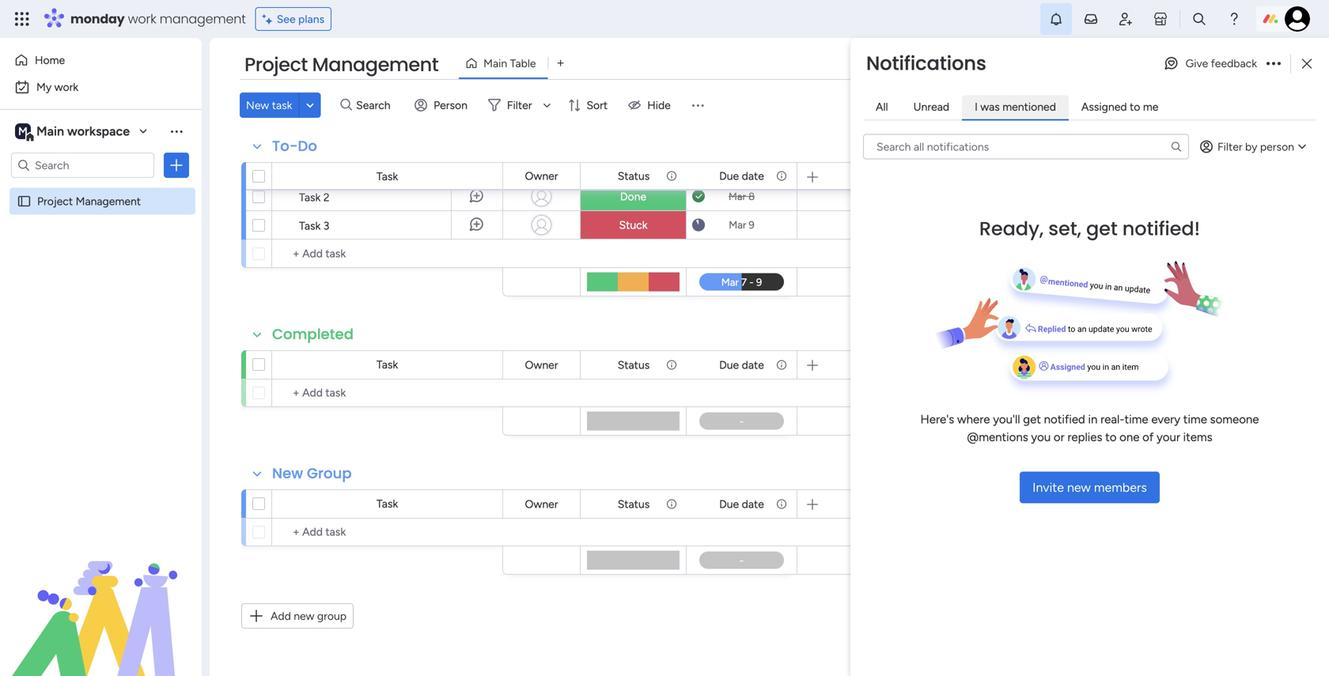 Task type: vqa. For each thing, say whether or not it's contained in the screenshot.
Sort popup button
yes



Task type: describe. For each thing, give the bounding box(es) containing it.
hide button
[[622, 93, 681, 118]]

0 vertical spatial to
[[1130, 100, 1141, 114]]

status field for group
[[614, 496, 654, 513]]

i
[[975, 100, 978, 114]]

options image
[[169, 158, 184, 173]]

Project Management field
[[241, 51, 443, 78]]

search everything image
[[1192, 11, 1208, 27]]

1 time from the left
[[1125, 413, 1149, 427]]

see
[[277, 12, 296, 26]]

search image
[[1171, 141, 1184, 153]]

task
[[272, 99, 292, 112]]

add
[[271, 610, 291, 623]]

my work
[[36, 80, 78, 94]]

invite / 1 button
[[1188, 51, 1267, 76]]

Search in workspace field
[[33, 156, 132, 175]]

workspace image
[[15, 123, 31, 140]]

column information image for to-do
[[666, 170, 678, 182]]

To-Do field
[[268, 136, 321, 157]]

mar 9
[[729, 219, 755, 232]]

filter for filter by person
[[1218, 140, 1243, 154]]

give
[[1186, 57, 1209, 70]]

notified
[[1045, 413, 1086, 427]]

column information image for 2nd "due date" field from the bottom of the page
[[776, 359, 788, 372]]

of
[[1143, 431, 1154, 445]]

column information image for new group
[[666, 498, 678, 511]]

group
[[307, 464, 352, 484]]

ready,
[[980, 216, 1044, 242]]

home
[[35, 53, 65, 67]]

group
[[317, 610, 347, 623]]

notifications
[[867, 50, 987, 77]]

/
[[1248, 57, 1252, 70]]

here's where you'll get notified in real-time every time someone @mentions you or replies to one of your items
[[921, 413, 1260, 445]]

sort button
[[562, 93, 618, 118]]

your
[[1157, 431, 1181, 445]]

2 status from the top
[[618, 359, 650, 372]]

+ Add task text field
[[280, 523, 496, 542]]

home link
[[9, 47, 192, 73]]

to-do
[[272, 136, 317, 156]]

filter by person
[[1218, 140, 1295, 154]]

@mentions
[[968, 431, 1029, 445]]

main for main workspace
[[36, 124, 64, 139]]

completed
[[272, 325, 354, 345]]

owner for group
[[525, 498, 559, 511]]

lottie animation image
[[0, 517, 202, 677]]

project management inside list box
[[37, 195, 141, 208]]

due date for to-do
[[720, 169, 765, 183]]

filter by person button
[[1193, 134, 1317, 160]]

due date field for group
[[716, 496, 769, 513]]

filter for filter
[[507, 99, 532, 112]]

items
[[1184, 431, 1213, 445]]

status for do
[[618, 169, 650, 183]]

angle down image
[[306, 99, 314, 111]]

home option
[[9, 47, 192, 73]]

workspace
[[67, 124, 130, 139]]

to-
[[272, 136, 298, 156]]

ready, set, get notified!
[[980, 216, 1201, 242]]

real-
[[1101, 413, 1125, 427]]

column information image for second "status" field from the top of the page
[[666, 359, 678, 372]]

work for my
[[54, 80, 78, 94]]

task 3
[[299, 219, 330, 233]]

all
[[876, 100, 889, 114]]

new for new group
[[272, 464, 303, 484]]

new for group
[[294, 610, 315, 623]]

new task
[[246, 99, 292, 112]]

arrow down image
[[538, 96, 557, 115]]

assigned to me
[[1082, 100, 1159, 114]]

2
[[324, 191, 330, 204]]

workspace options image
[[169, 123, 184, 139]]

none search field inside dialog
[[864, 134, 1190, 160]]

menu image
[[690, 97, 706, 113]]

Completed field
[[268, 325, 358, 345]]

update feed image
[[1084, 11, 1100, 27]]

project management list box
[[0, 185, 202, 429]]

was
[[981, 100, 1000, 114]]

management inside list box
[[76, 195, 141, 208]]

3
[[324, 219, 330, 233]]

main table
[[484, 57, 536, 70]]

set,
[[1049, 216, 1082, 242]]

notified!
[[1123, 216, 1201, 242]]

you
[[1032, 431, 1051, 445]]

2 owner field from the top
[[521, 357, 562, 374]]

see plans
[[277, 12, 325, 26]]

due for do
[[720, 169, 740, 183]]

person
[[434, 99, 468, 112]]

new task button
[[240, 93, 299, 118]]

date for new group
[[742, 498, 765, 511]]

1
[[1255, 57, 1259, 70]]

2 status field from the top
[[614, 357, 654, 374]]

person button
[[409, 93, 477, 118]]

person
[[1261, 140, 1295, 154]]

new for members
[[1068, 481, 1092, 496]]

stuck
[[619, 218, 648, 232]]

see plans button
[[255, 7, 332, 31]]



Task type: locate. For each thing, give the bounding box(es) containing it.
+ Add task text field
[[280, 245, 496, 264], [280, 384, 496, 403]]

2 vertical spatial date
[[742, 498, 765, 511]]

0 vertical spatial invite
[[1217, 57, 1245, 70]]

2 vertical spatial owner field
[[521, 496, 562, 513]]

0 horizontal spatial get
[[1024, 413, 1042, 427]]

3 status field from the top
[[614, 496, 654, 513]]

1 vertical spatial due date field
[[716, 357, 769, 374]]

get
[[1087, 216, 1118, 242], [1024, 413, 1042, 427]]

new left group
[[272, 464, 303, 484]]

filter inside popup button
[[507, 99, 532, 112]]

get right set,
[[1087, 216, 1118, 242]]

project
[[245, 51, 308, 78], [37, 195, 73, 208]]

0 horizontal spatial main
[[36, 124, 64, 139]]

due
[[720, 169, 740, 183], [720, 359, 740, 372], [720, 498, 740, 511]]

2 due date field from the top
[[716, 357, 769, 374]]

invite new members button
[[1021, 472, 1160, 504]]

sort
[[587, 99, 608, 112]]

1 horizontal spatial project
[[245, 51, 308, 78]]

invite members image
[[1119, 11, 1134, 27]]

i was mentioned
[[975, 100, 1057, 114]]

main workspace
[[36, 124, 130, 139]]

1 vertical spatial filter
[[1218, 140, 1243, 154]]

0 vertical spatial main
[[484, 57, 508, 70]]

None search field
[[864, 134, 1190, 160]]

mar left 9
[[729, 219, 747, 232]]

add new group
[[271, 610, 347, 623]]

to
[[1130, 100, 1141, 114], [1106, 431, 1117, 445]]

0 vertical spatial work
[[128, 10, 156, 28]]

8
[[749, 190, 755, 203]]

in
[[1089, 413, 1098, 427]]

0 vertical spatial get
[[1087, 216, 1118, 242]]

new inside button
[[246, 99, 269, 112]]

my
[[36, 80, 52, 94]]

to down real- in the bottom of the page
[[1106, 431, 1117, 445]]

3 date from the top
[[742, 498, 765, 511]]

9
[[749, 219, 755, 232]]

options image
[[1267, 59, 1282, 68]]

2 vertical spatial due
[[720, 498, 740, 511]]

1 horizontal spatial project management
[[245, 51, 439, 78]]

1 due from the top
[[720, 169, 740, 183]]

0 vertical spatial mar
[[729, 190, 746, 203]]

main inside main table button
[[484, 57, 508, 70]]

column information image for "due date" field associated with group
[[776, 498, 788, 511]]

0 vertical spatial status
[[618, 169, 650, 183]]

select product image
[[14, 11, 30, 27]]

column information image for "due date" field corresponding to do
[[776, 170, 788, 182]]

project inside list box
[[37, 195, 73, 208]]

0 vertical spatial project management
[[245, 51, 439, 78]]

workspace selection element
[[15, 122, 132, 142]]

time
[[1125, 413, 1149, 427], [1184, 413, 1208, 427]]

get up 'you'
[[1024, 413, 1042, 427]]

0 horizontal spatial management
[[76, 195, 141, 208]]

invite down 'you'
[[1033, 481, 1065, 496]]

add view image
[[558, 58, 564, 69]]

status field for do
[[614, 167, 654, 185]]

here's
[[921, 413, 955, 427]]

dialog
[[851, 38, 1330, 677]]

1 + add task text field from the top
[[280, 245, 496, 264]]

2 vertical spatial status field
[[614, 496, 654, 513]]

due date field for do
[[716, 167, 769, 185]]

feedback
[[1212, 57, 1258, 70]]

1 vertical spatial + add task text field
[[280, 384, 496, 403]]

mar left 8
[[729, 190, 746, 203]]

dialog containing notifications
[[851, 38, 1330, 677]]

2 time from the left
[[1184, 413, 1208, 427]]

v2 done deadline image
[[693, 189, 705, 204]]

3 status from the top
[[618, 498, 650, 511]]

work for monday
[[128, 10, 156, 28]]

Search field
[[352, 94, 400, 116]]

0 vertical spatial column information image
[[666, 170, 678, 182]]

main
[[484, 57, 508, 70], [36, 124, 64, 139]]

1 column information image from the top
[[666, 170, 678, 182]]

1 owner field from the top
[[521, 167, 562, 185]]

column information image
[[666, 170, 678, 182], [666, 498, 678, 511]]

mar
[[729, 190, 746, 203], [729, 219, 747, 232]]

1 due date field from the top
[[716, 167, 769, 185]]

3 due date field from the top
[[716, 496, 769, 513]]

hide
[[648, 99, 671, 112]]

new inside invite new members button
[[1068, 481, 1092, 496]]

done
[[621, 190, 647, 203]]

1 owner from the top
[[525, 169, 559, 183]]

you'll
[[994, 413, 1021, 427]]

2 + add task text field from the top
[[280, 384, 496, 403]]

0 vertical spatial new
[[1068, 481, 1092, 496]]

help image
[[1227, 11, 1243, 27]]

to inside here's where you'll get notified in real-time every time someone @mentions you or replies to one of your items
[[1106, 431, 1117, 445]]

assigned
[[1082, 100, 1128, 114]]

someone
[[1211, 413, 1260, 427]]

1 status from the top
[[618, 169, 650, 183]]

1 vertical spatial due date
[[720, 359, 765, 372]]

every
[[1152, 413, 1181, 427]]

1 vertical spatial main
[[36, 124, 64, 139]]

task for new group
[[377, 498, 398, 511]]

invite for invite new members
[[1033, 481, 1065, 496]]

main left table
[[484, 57, 508, 70]]

project right public board icon
[[37, 195, 73, 208]]

management down search in workspace field
[[76, 195, 141, 208]]

New Group field
[[268, 464, 356, 484]]

invite inside dialog
[[1033, 481, 1065, 496]]

new
[[246, 99, 269, 112], [272, 464, 303, 484]]

owner for do
[[525, 169, 559, 183]]

main right workspace icon
[[36, 124, 64, 139]]

monday marketplace image
[[1153, 11, 1169, 27]]

2 owner from the top
[[525, 359, 559, 372]]

1 vertical spatial column information image
[[666, 498, 678, 511]]

Due date field
[[716, 167, 769, 185], [716, 357, 769, 374], [716, 496, 769, 513]]

task
[[377, 170, 398, 183], [299, 191, 321, 204], [299, 219, 321, 233], [377, 358, 398, 372], [377, 498, 398, 511]]

1 vertical spatial project
[[37, 195, 73, 208]]

notifications image
[[1049, 11, 1065, 27]]

1 vertical spatial due
[[720, 359, 740, 372]]

2 date from the top
[[742, 359, 765, 372]]

add new group button
[[241, 604, 354, 629]]

filter inside button
[[1218, 140, 1243, 154]]

get inside here's where you'll get notified in real-time every time someone @mentions you or replies to one of your items
[[1024, 413, 1042, 427]]

management
[[160, 10, 246, 28]]

0 horizontal spatial new
[[246, 99, 269, 112]]

1 date from the top
[[742, 169, 765, 183]]

project inside field
[[245, 51, 308, 78]]

management inside field
[[312, 51, 439, 78]]

project management inside field
[[245, 51, 439, 78]]

1 horizontal spatial new
[[1068, 481, 1092, 496]]

mentioned
[[1003, 100, 1057, 114]]

project management down search in workspace field
[[37, 195, 141, 208]]

owner
[[525, 169, 559, 183], [525, 359, 559, 372], [525, 498, 559, 511]]

mar 8
[[729, 190, 755, 203]]

replies
[[1068, 431, 1103, 445]]

0 horizontal spatial new
[[294, 610, 315, 623]]

my work link
[[9, 74, 192, 100]]

1 vertical spatial invite
[[1033, 481, 1065, 496]]

monday work management
[[70, 10, 246, 28]]

1 vertical spatial new
[[294, 610, 315, 623]]

gary orlando image
[[1286, 6, 1311, 32]]

1 vertical spatial owner field
[[521, 357, 562, 374]]

due for group
[[720, 498, 740, 511]]

1 horizontal spatial new
[[272, 464, 303, 484]]

time up items
[[1184, 413, 1208, 427]]

0 vertical spatial filter
[[507, 99, 532, 112]]

1 vertical spatial status
[[618, 359, 650, 372]]

1 vertical spatial new
[[272, 464, 303, 484]]

0 vertical spatial management
[[312, 51, 439, 78]]

0 vertical spatial due date
[[720, 169, 765, 183]]

2 vertical spatial due date field
[[716, 496, 769, 513]]

1 horizontal spatial work
[[128, 10, 156, 28]]

1 vertical spatial get
[[1024, 413, 1042, 427]]

filter left arrow down image
[[507, 99, 532, 112]]

status
[[618, 169, 650, 183], [618, 359, 650, 372], [618, 498, 650, 511]]

3 due date from the top
[[720, 498, 765, 511]]

Status field
[[614, 167, 654, 185], [614, 357, 654, 374], [614, 496, 654, 513]]

task for completed
[[377, 358, 398, 372]]

project up task
[[245, 51, 308, 78]]

column information image
[[776, 170, 788, 182], [666, 359, 678, 372], [776, 359, 788, 372], [776, 498, 788, 511]]

new left members
[[1068, 481, 1092, 496]]

filter left by
[[1218, 140, 1243, 154]]

Search all notifications search field
[[864, 134, 1190, 160]]

owner field for new group
[[521, 496, 562, 513]]

m
[[18, 125, 28, 138]]

1 vertical spatial mar
[[729, 219, 747, 232]]

1 horizontal spatial main
[[484, 57, 508, 70]]

main table button
[[459, 51, 548, 76]]

2 vertical spatial due date
[[720, 498, 765, 511]]

1 status field from the top
[[614, 167, 654, 185]]

by
[[1246, 140, 1258, 154]]

2 due from the top
[[720, 359, 740, 372]]

v2 search image
[[341, 96, 352, 114]]

0 horizontal spatial time
[[1125, 413, 1149, 427]]

0 vertical spatial project
[[245, 51, 308, 78]]

filter
[[507, 99, 532, 112], [1218, 140, 1243, 154]]

due date
[[720, 169, 765, 183], [720, 359, 765, 372], [720, 498, 765, 511]]

1 due date from the top
[[720, 169, 765, 183]]

mar for mar 8
[[729, 190, 746, 203]]

management up search field
[[312, 51, 439, 78]]

1 vertical spatial owner
[[525, 359, 559, 372]]

new left task
[[246, 99, 269, 112]]

1 vertical spatial management
[[76, 195, 141, 208]]

0 horizontal spatial invite
[[1033, 481, 1065, 496]]

members
[[1095, 481, 1148, 496]]

0 vertical spatial due date field
[[716, 167, 769, 185]]

2 vertical spatial owner
[[525, 498, 559, 511]]

invite
[[1217, 57, 1245, 70], [1033, 481, 1065, 496]]

0 horizontal spatial work
[[54, 80, 78, 94]]

3 owner field from the top
[[521, 496, 562, 513]]

option
[[0, 187, 202, 190]]

0 vertical spatial date
[[742, 169, 765, 183]]

my work option
[[9, 74, 192, 100]]

give feedback
[[1186, 57, 1258, 70]]

date for to-do
[[742, 169, 765, 183]]

new inside field
[[272, 464, 303, 484]]

new inside add new group button
[[294, 610, 315, 623]]

one
[[1120, 431, 1140, 445]]

filter button
[[482, 93, 557, 118]]

work right my
[[54, 80, 78, 94]]

plans
[[298, 12, 325, 26]]

0 vertical spatial due
[[720, 169, 740, 183]]

1 vertical spatial to
[[1106, 431, 1117, 445]]

table
[[510, 57, 536, 70]]

0 vertical spatial new
[[246, 99, 269, 112]]

1 horizontal spatial invite
[[1217, 57, 1245, 70]]

lottie animation element
[[0, 517, 202, 677]]

project management up 'v2 search' image
[[245, 51, 439, 78]]

work inside option
[[54, 80, 78, 94]]

give feedback button
[[1158, 51, 1264, 76]]

1 horizontal spatial get
[[1087, 216, 1118, 242]]

Owner field
[[521, 167, 562, 185], [521, 357, 562, 374], [521, 496, 562, 513]]

project management
[[245, 51, 439, 78], [37, 195, 141, 208]]

1 vertical spatial project management
[[37, 195, 141, 208]]

1 vertical spatial date
[[742, 359, 765, 372]]

date
[[742, 169, 765, 183], [742, 359, 765, 372], [742, 498, 765, 511]]

1 horizontal spatial to
[[1130, 100, 1141, 114]]

do
[[298, 136, 317, 156]]

invite new members
[[1033, 481, 1148, 496]]

invite / 1
[[1217, 57, 1259, 70]]

or
[[1054, 431, 1065, 445]]

2 column information image from the top
[[666, 498, 678, 511]]

work right monday
[[128, 10, 156, 28]]

new for new task
[[246, 99, 269, 112]]

1 horizontal spatial management
[[312, 51, 439, 78]]

0 vertical spatial owner
[[525, 169, 559, 183]]

to left 'me'
[[1130, 100, 1141, 114]]

me
[[1144, 100, 1159, 114]]

time up one
[[1125, 413, 1149, 427]]

mar for mar 9
[[729, 219, 747, 232]]

0 vertical spatial + add task text field
[[280, 245, 496, 264]]

0 horizontal spatial project management
[[37, 195, 141, 208]]

unread
[[914, 100, 950, 114]]

new right add at the left of page
[[294, 610, 315, 623]]

0 vertical spatial owner field
[[521, 167, 562, 185]]

1 horizontal spatial time
[[1184, 413, 1208, 427]]

invite left /
[[1217, 57, 1245, 70]]

0 horizontal spatial filter
[[507, 99, 532, 112]]

owner field for to-do
[[521, 167, 562, 185]]

public board image
[[17, 194, 32, 209]]

where
[[958, 413, 991, 427]]

status for group
[[618, 498, 650, 511]]

new group
[[272, 464, 352, 484]]

management
[[312, 51, 439, 78], [76, 195, 141, 208]]

0 horizontal spatial project
[[37, 195, 73, 208]]

2 due date from the top
[[720, 359, 765, 372]]

invite for invite / 1
[[1217, 57, 1245, 70]]

monday
[[70, 10, 125, 28]]

3 due from the top
[[720, 498, 740, 511]]

task 2
[[299, 191, 330, 204]]

main for main table
[[484, 57, 508, 70]]

main inside workspace selection element
[[36, 124, 64, 139]]

due date for new group
[[720, 498, 765, 511]]

1 vertical spatial work
[[54, 80, 78, 94]]

1 vertical spatial status field
[[614, 357, 654, 374]]

1 horizontal spatial filter
[[1218, 140, 1243, 154]]

2 vertical spatial status
[[618, 498, 650, 511]]

task for to-do
[[377, 170, 398, 183]]

3 owner from the top
[[525, 498, 559, 511]]

0 vertical spatial status field
[[614, 167, 654, 185]]

0 horizontal spatial to
[[1106, 431, 1117, 445]]



